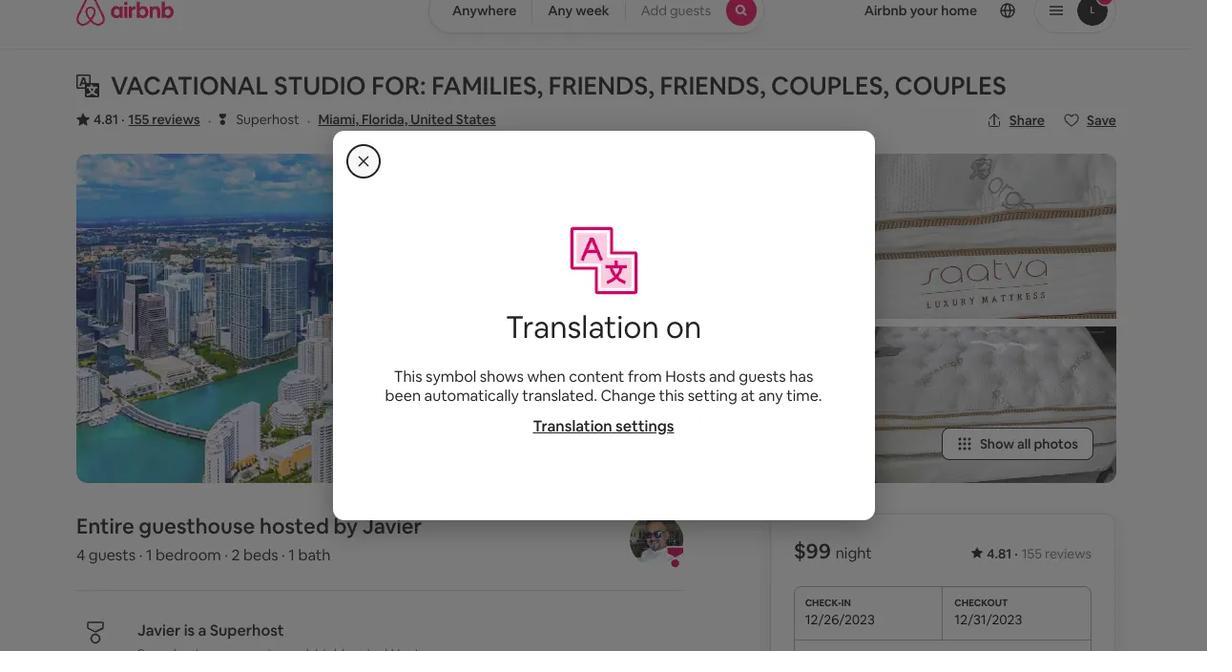 Task type: describe. For each thing, give the bounding box(es) containing it.
guests inside entire guesthouse hosted by javier 4 guests · 1 bedroom · 2 beds · 1 bath
[[89, 545, 136, 565]]

for:
[[372, 70, 426, 102]]

1 horizontal spatial 4.81
[[988, 545, 1012, 563]]

translation for translation on
[[506, 307, 660, 347]]

two full side beds for you comfort and your family ……!!! image
[[604, 154, 857, 319]]

anywhere button
[[429, 0, 533, 33]]

a
[[198, 621, 207, 641]]

12/26/2023
[[806, 611, 876, 629]]

couples,
[[772, 70, 890, 102]]

entire
[[76, 513, 134, 540]]

1 vertical spatial superhost
[[210, 621, 284, 641]]

share button
[[980, 104, 1053, 137]]

$99 night
[[794, 538, 872, 565]]

0 horizontal spatial 4.81 · 155 reviews
[[94, 111, 200, 128]]

guests inside button
[[670, 2, 712, 19]]

0 vertical spatial superhost
[[236, 111, 299, 128]]

javier is a superhost
[[138, 621, 284, 641]]

vacational
[[111, 70, 269, 102]]

is
[[184, 621, 195, 641]]

guests inside this symbol shows when content from hosts and guests has been automatically translated. change this setting at any time.
[[739, 367, 787, 387]]

add guests button
[[625, 0, 765, 33]]

anywhere
[[453, 2, 517, 19]]

night
[[836, 544, 872, 564]]

at
[[741, 386, 756, 406]]

setting
[[688, 386, 738, 406]]

1 horizontal spatial 4.81 · 155 reviews
[[988, 545, 1092, 563]]

settings
[[616, 416, 675, 436]]

time.
[[787, 386, 823, 406]]

· right beds
[[282, 545, 285, 565]]

2
[[231, 545, 240, 565]]

from
[[628, 367, 662, 387]]

any
[[759, 386, 784, 406]]

· left 2
[[225, 545, 228, 565]]

12/31/2023
[[955, 611, 1023, 629]]

shows
[[480, 367, 524, 387]]

on
[[666, 307, 702, 347]]

javier
[[138, 621, 181, 641]]

booking know   /   reserva ya ……!!! image
[[604, 326, 857, 483]]

1 friends, from the left
[[549, 70, 655, 102]]

translated.
[[523, 386, 598, 406]]

any
[[548, 2, 573, 19]]

show all photos
[[981, 436, 1079, 453]]

symbol
[[426, 367, 477, 387]]

content
[[569, 367, 625, 387]]

show all photos button
[[942, 428, 1094, 460]]

miami,
[[318, 111, 359, 128]]

guesthouse
[[139, 513, 255, 540]]

florida,
[[362, 111, 408, 128]]

vacational studio for:   families, friends, friends, couples, couples
[[111, 70, 1007, 102]]

photos
[[1035, 436, 1079, 453]]

hosts
[[666, 367, 706, 387]]

· left bedroom
[[139, 545, 143, 565]]

this symbol shows when content from hosts and guests has been automatically translated. change this setting at any time.
[[385, 367, 823, 406]]

all
[[1018, 436, 1032, 453]]

week
[[576, 2, 610, 19]]

1 horizontal spatial reviews
[[1046, 545, 1092, 563]]

s a a t v a 
l x u r y     m a t t r e s s
o r g a n i c ……!!! image
[[865, 154, 1117, 319]]

profile element
[[788, 0, 1117, 49]]

this
[[659, 386, 685, 406]]

been
[[385, 386, 421, 406]]

· left 󰀃
[[208, 111, 211, 131]]

1 vertical spatial 155
[[1022, 545, 1043, 563]]



Task type: locate. For each thing, give the bounding box(es) containing it.
translation settings
[[533, 416, 675, 436]]

1 horizontal spatial guests
[[670, 2, 712, 19]]

superhost right a
[[210, 621, 284, 641]]

0 vertical spatial reviews
[[152, 111, 200, 128]]

translation on
[[506, 307, 702, 347]]

0 vertical spatial guests
[[670, 2, 712, 19]]

155 reviews button
[[129, 110, 200, 129]]

friends, down any week button
[[549, 70, 655, 102]]

1
[[146, 545, 152, 565], [289, 545, 295, 565]]

guests
[[670, 2, 712, 19], [739, 367, 787, 387], [89, 545, 136, 565]]

add guests
[[641, 2, 712, 19]]

0 vertical spatial 4.81 · 155 reviews
[[94, 111, 200, 128]]

automatically
[[425, 386, 519, 406]]

2 1 from the left
[[289, 545, 295, 565]]

save
[[1088, 112, 1117, 129]]

superhost
[[236, 111, 299, 128], [210, 621, 284, 641]]

·
[[121, 111, 125, 128], [208, 111, 211, 131], [307, 111, 311, 131], [139, 545, 143, 565], [225, 545, 228, 565], [282, 545, 285, 565], [1015, 545, 1019, 563]]

and
[[710, 367, 736, 387]]

$99
[[794, 538, 832, 565]]

0 horizontal spatial friends,
[[549, 70, 655, 102]]

translation for translation settings
[[533, 416, 613, 436]]

4.81 · 155 reviews down 'vacational'
[[94, 111, 200, 128]]

0 horizontal spatial 1
[[146, 545, 152, 565]]

155
[[129, 111, 149, 128], [1022, 545, 1043, 563]]

· miami, florida, united states
[[307, 111, 496, 131]]

reviews
[[152, 111, 200, 128], [1046, 545, 1092, 563]]

bedroom
[[156, 545, 221, 565]]

translation up content
[[506, 307, 660, 347]]

4.81 · 155 reviews
[[94, 111, 200, 128], [988, 545, 1092, 563]]

automatically translated title: vacational studio for:   families, friends, friends, couples, couples image
[[76, 74, 99, 97]]

0 vertical spatial 4.81
[[94, 111, 118, 128]]

0 horizontal spatial guests
[[89, 545, 136, 565]]

united
[[411, 111, 453, 128]]

superhost right 󰀃
[[236, 111, 299, 128]]

hosted
[[260, 513, 329, 540]]

change
[[601, 386, 656, 406]]

javier is a superhost. learn more about javier. image
[[630, 514, 684, 567], [630, 514, 684, 567]]

1 1 from the left
[[146, 545, 152, 565]]

155 down 'vacational'
[[129, 111, 149, 128]]

4.81 down automatically translated title: vacational studio for:   families, friends, friends, couples, couples 'icon'
[[94, 111, 118, 128]]

translation down translated.
[[533, 416, 613, 436]]

translation settings button
[[533, 416, 675, 436]]

1 vertical spatial guests
[[739, 367, 787, 387]]

any week
[[548, 2, 610, 19]]

1 horizontal spatial 155
[[1022, 545, 1043, 563]]

share
[[1010, 112, 1046, 129]]

has
[[790, 367, 814, 387]]

friends,
[[549, 70, 655, 102], [660, 70, 766, 102]]

save button
[[1057, 104, 1125, 137]]

4
[[76, 545, 85, 565]]

1 horizontal spatial 1
[[289, 545, 295, 565]]

studio
[[274, 70, 366, 102]]

0 horizontal spatial reviews
[[152, 111, 200, 128]]

guests left has in the bottom right of the page
[[739, 367, 787, 387]]

0 horizontal spatial 155
[[129, 111, 149, 128]]

1 vertical spatial 4.81
[[988, 545, 1012, 563]]

󰀃
[[219, 110, 226, 128]]

4.81 up 12/31/2023
[[988, 545, 1012, 563]]

any week button
[[532, 0, 626, 33]]

families,
[[432, 70, 544, 102]]

0 horizontal spatial 4.81
[[94, 111, 118, 128]]

beds
[[243, 545, 278, 565]]

2 friends, from the left
[[660, 70, 766, 102]]

· left 155 reviews 'button'
[[121, 111, 125, 128]]

4.81 · 155 reviews up 12/31/2023
[[988, 545, 1092, 563]]

miami, florida, united states button
[[318, 108, 496, 131]]

None search field
[[429, 0, 765, 33]]

4.81
[[94, 111, 118, 128], [988, 545, 1012, 563]]

none search field containing anywhere
[[429, 0, 765, 33]]

entire guesthouse hosted by javier 4 guests · 1 bedroom · 2 beds · 1 bath
[[76, 513, 422, 565]]

friends, down add guests button
[[660, 70, 766, 102]]

translation on dialog
[[333, 131, 875, 520]]

1 vertical spatial translation
[[533, 416, 613, 436]]

· up 12/31/2023
[[1015, 545, 1019, 563]]

this
[[394, 367, 423, 387]]

1 vertical spatial reviews
[[1046, 545, 1092, 563]]

0 vertical spatial 155
[[129, 111, 149, 128]]

when
[[528, 367, 566, 387]]

show
[[981, 436, 1015, 453]]

1 left bedroom
[[146, 545, 152, 565]]

0 vertical spatial translation
[[506, 307, 660, 347]]

s a a t v a    
l  u x u r y   p i l l o w  t o p  b e d ……!!! image
[[865, 326, 1117, 483]]

2 horizontal spatial guests
[[739, 367, 787, 387]]

155 up 12/31/2023
[[1022, 545, 1043, 563]]

guests down entire
[[89, 545, 136, 565]]

states
[[456, 111, 496, 128]]

1 horizontal spatial friends,
[[660, 70, 766, 102]]

guests right add
[[670, 2, 712, 19]]

2 vertical spatial guests
[[89, 545, 136, 565]]

!!!…… welcome to miami  ……!!! image
[[76, 154, 597, 483]]

translation
[[506, 307, 660, 347], [533, 416, 613, 436]]

couples
[[895, 70, 1007, 102]]

1 left bath
[[289, 545, 295, 565]]

add
[[641, 2, 667, 19]]

1 vertical spatial 4.81 · 155 reviews
[[988, 545, 1092, 563]]

· left miami, on the top of the page
[[307, 111, 311, 131]]

by javier
[[334, 513, 422, 540]]

bath
[[298, 545, 331, 565]]



Task type: vqa. For each thing, say whether or not it's contained in the screenshot.
1st 7 from the right
no



